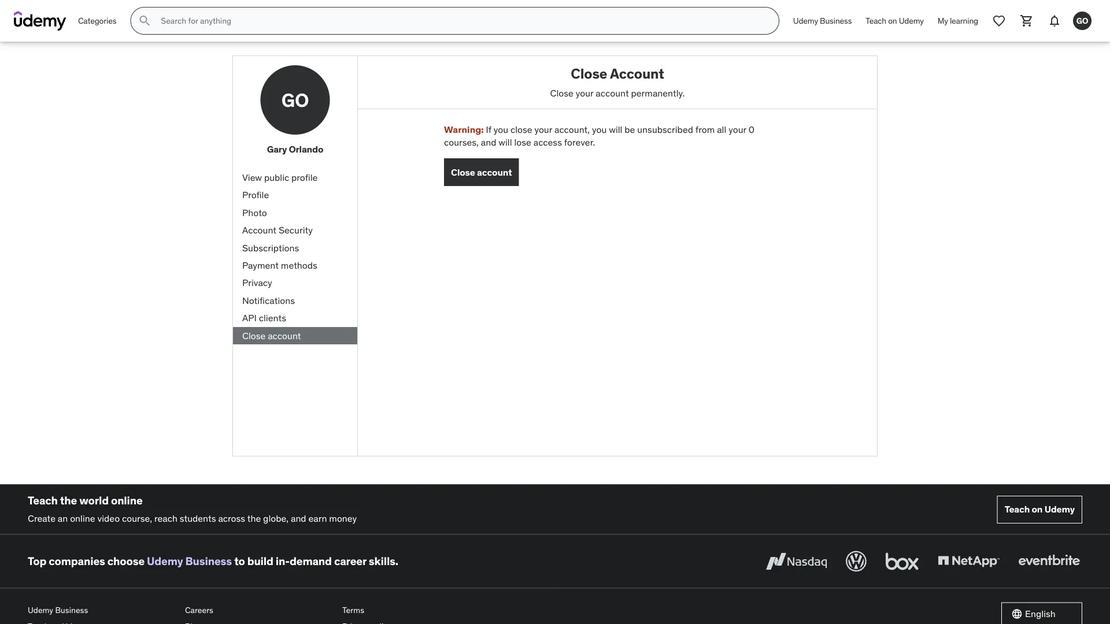 Task type: locate. For each thing, give the bounding box(es) containing it.
1 horizontal spatial you
[[592, 124, 607, 135]]

udemy business
[[793, 15, 852, 26], [28, 605, 88, 616]]

methods
[[281, 259, 317, 271]]

will
[[609, 124, 622, 135], [499, 137, 512, 148]]

0 vertical spatial and
[[481, 137, 496, 148]]

0 vertical spatial go
[[1076, 15, 1088, 26]]

and inside teach the world online create an online video course, reach students across the globe, and earn money
[[291, 513, 306, 524]]

teach inside teach the world online create an online video course, reach students across the globe, and earn money
[[28, 494, 58, 508]]

teach on udemy link
[[859, 7, 931, 35], [997, 496, 1082, 524]]

close inside close account button
[[451, 166, 475, 178]]

skills.
[[369, 554, 398, 568]]

demand
[[290, 554, 332, 568]]

the left globe,
[[247, 513, 261, 524]]

your left 0
[[729, 124, 746, 135]]

1 horizontal spatial online
[[111, 494, 143, 508]]

english
[[1025, 608, 1056, 620]]

you
[[494, 124, 508, 135], [592, 124, 607, 135]]

and down if
[[481, 137, 496, 148]]

0 vertical spatial account
[[610, 65, 664, 82]]

0 vertical spatial teach on udemy
[[866, 15, 924, 26]]

1 vertical spatial teach on udemy
[[1005, 504, 1075, 516]]

will left be
[[609, 124, 622, 135]]

0 vertical spatial on
[[888, 15, 897, 26]]

online right an
[[70, 513, 95, 524]]

career
[[334, 554, 366, 568]]

0 horizontal spatial teach on udemy
[[866, 15, 924, 26]]

all
[[717, 124, 726, 135]]

on
[[888, 15, 897, 26], [1032, 504, 1043, 516]]

0 horizontal spatial go
[[281, 88, 309, 111]]

account down photo on the left of the page
[[242, 224, 276, 236]]

account up be
[[596, 87, 629, 99]]

teach on udemy
[[866, 15, 924, 26], [1005, 504, 1075, 516]]

close account close your account permanently.
[[550, 65, 685, 99]]

the up an
[[60, 494, 77, 508]]

0 horizontal spatial account
[[268, 330, 301, 342]]

1 horizontal spatial account
[[477, 166, 512, 178]]

0 horizontal spatial will
[[499, 137, 512, 148]]

close account
[[451, 166, 512, 178]]

udemy business link
[[786, 7, 859, 35], [147, 554, 232, 568], [28, 603, 176, 619]]

and for online
[[291, 513, 306, 524]]

2 horizontal spatial account
[[596, 87, 629, 99]]

create
[[28, 513, 56, 524]]

profile link
[[233, 187, 357, 204]]

1 horizontal spatial go
[[1076, 15, 1088, 26]]

1 horizontal spatial account
[[610, 65, 664, 82]]

be
[[625, 124, 635, 135]]

you right if
[[494, 124, 508, 135]]

the
[[60, 494, 77, 508], [247, 513, 261, 524]]

wishlist image
[[992, 14, 1006, 28]]

1 vertical spatial account
[[242, 224, 276, 236]]

go inside go link
[[1076, 15, 1088, 26]]

my learning
[[938, 15, 978, 26]]

1 vertical spatial on
[[1032, 504, 1043, 516]]

top companies choose udemy business to build in-demand career skills.
[[28, 554, 398, 568]]

online up course,
[[111, 494, 143, 508]]

payment methods link
[[233, 257, 357, 274]]

close account link
[[233, 327, 357, 345]]

learning
[[950, 15, 978, 26]]

0
[[749, 124, 755, 135]]

1 horizontal spatial udemy business
[[793, 15, 852, 26]]

teach for left "teach on udemy" link
[[866, 15, 886, 26]]

in-
[[276, 554, 290, 568]]

0 horizontal spatial account
[[242, 224, 276, 236]]

udemy image
[[14, 11, 66, 31]]

from
[[695, 124, 715, 135]]

your
[[576, 87, 593, 99], [534, 124, 552, 135], [729, 124, 746, 135]]

categories button
[[71, 7, 123, 35]]

1 vertical spatial teach on udemy link
[[997, 496, 1082, 524]]

on left my
[[888, 15, 897, 26]]

business
[[820, 15, 852, 26], [185, 554, 232, 568], [55, 605, 88, 616]]

account
[[596, 87, 629, 99], [477, 166, 512, 178], [268, 330, 301, 342]]

teach for "teach on udemy" link to the right
[[1005, 504, 1030, 516]]

1 horizontal spatial teach on udemy
[[1005, 504, 1075, 516]]

account,
[[554, 124, 590, 135]]

go up the gary orlando
[[281, 88, 309, 111]]

account down if
[[477, 166, 512, 178]]

notifications link
[[233, 292, 357, 310]]

0 horizontal spatial your
[[534, 124, 552, 135]]

small image
[[1011, 608, 1023, 620]]

privacy link
[[233, 274, 357, 292]]

will left lose
[[499, 137, 512, 148]]

if you close your account, you will be unsubscribed from all your 0 courses, and will lose access forever.
[[444, 124, 755, 148]]

subscriptions link
[[233, 239, 357, 257]]

orlando
[[289, 143, 323, 155]]

1 horizontal spatial will
[[609, 124, 622, 135]]

0 vertical spatial online
[[111, 494, 143, 508]]

1 vertical spatial and
[[291, 513, 306, 524]]

account
[[610, 65, 664, 82], [242, 224, 276, 236]]

0 vertical spatial udemy business link
[[786, 7, 859, 35]]

2 vertical spatial business
[[55, 605, 88, 616]]

an
[[58, 513, 68, 524]]

nasdaq image
[[763, 549, 830, 574]]

go link
[[1068, 7, 1096, 35]]

0 horizontal spatial on
[[888, 15, 897, 26]]

0 horizontal spatial and
[[291, 513, 306, 524]]

teach
[[866, 15, 886, 26], [28, 494, 58, 508], [1005, 504, 1030, 516]]

0 horizontal spatial online
[[70, 513, 95, 524]]

account up the permanently.
[[610, 65, 664, 82]]

0 horizontal spatial you
[[494, 124, 508, 135]]

go
[[1076, 15, 1088, 26], [281, 88, 309, 111]]

2 vertical spatial udemy business link
[[28, 603, 176, 619]]

your up account,
[[576, 87, 593, 99]]

terms link
[[342, 603, 490, 619]]

0 vertical spatial teach on udemy link
[[859, 7, 931, 35]]

students
[[180, 513, 216, 524]]

account down "api clients" link
[[268, 330, 301, 342]]

world
[[79, 494, 109, 508]]

teach on udemy left my
[[866, 15, 924, 26]]

2 horizontal spatial teach
[[1005, 504, 1030, 516]]

1 horizontal spatial your
[[576, 87, 593, 99]]

0 vertical spatial account
[[596, 87, 629, 99]]

1 horizontal spatial on
[[1032, 504, 1043, 516]]

netapp image
[[936, 549, 1002, 574]]

course,
[[122, 513, 152, 524]]

on up eventbrite image
[[1032, 504, 1043, 516]]

across
[[218, 513, 245, 524]]

your for you
[[534, 124, 552, 135]]

teach on udemy link up eventbrite image
[[997, 496, 1082, 524]]

udemy
[[793, 15, 818, 26], [899, 15, 924, 26], [1045, 504, 1075, 516], [147, 554, 183, 568], [28, 605, 53, 616]]

and left earn
[[291, 513, 306, 524]]

0 horizontal spatial teach
[[28, 494, 58, 508]]

account inside view public profile profile photo account security subscriptions payment methods privacy notifications api clients close account
[[268, 330, 301, 342]]

0 horizontal spatial business
[[55, 605, 88, 616]]

1 horizontal spatial and
[[481, 137, 496, 148]]

warning:
[[444, 124, 484, 135]]

and inside if you close your account, you will be unsubscribed from all your 0 courses, and will lose access forever.
[[481, 137, 496, 148]]

1 horizontal spatial teach on udemy link
[[997, 496, 1082, 524]]

close
[[571, 65, 607, 82], [550, 87, 573, 99], [451, 166, 475, 178], [242, 330, 266, 342]]

close inside view public profile profile photo account security subscriptions payment methods privacy notifications api clients close account
[[242, 330, 266, 342]]

2 horizontal spatial your
[[729, 124, 746, 135]]

view public profile profile photo account security subscriptions payment methods privacy notifications api clients close account
[[242, 172, 318, 342]]

your up access
[[534, 124, 552, 135]]

you up forever.
[[592, 124, 607, 135]]

0 vertical spatial will
[[609, 124, 622, 135]]

go right notifications icon
[[1076, 15, 1088, 26]]

1 vertical spatial online
[[70, 513, 95, 524]]

account inside close account close your account permanently.
[[610, 65, 664, 82]]

and for your
[[481, 137, 496, 148]]

notifications image
[[1048, 14, 1062, 28]]

2 vertical spatial account
[[268, 330, 301, 342]]

1 vertical spatial account
[[477, 166, 512, 178]]

1 horizontal spatial the
[[247, 513, 261, 524]]

subscriptions
[[242, 242, 299, 254]]

courses,
[[444, 137, 479, 148]]

1 horizontal spatial teach
[[866, 15, 886, 26]]

1 vertical spatial udemy business
[[28, 605, 88, 616]]

0 horizontal spatial the
[[60, 494, 77, 508]]

1 horizontal spatial business
[[185, 554, 232, 568]]

2 horizontal spatial business
[[820, 15, 852, 26]]

and
[[481, 137, 496, 148], [291, 513, 306, 524]]

account security link
[[233, 222, 357, 239]]

my learning link
[[931, 7, 985, 35]]

teach on udemy up eventbrite image
[[1005, 504, 1075, 516]]

security
[[279, 224, 313, 236]]

companies
[[49, 554, 105, 568]]

your inside close account close your account permanently.
[[576, 87, 593, 99]]

teach on udemy link left my
[[859, 7, 931, 35]]

choose
[[107, 554, 145, 568]]

online
[[111, 494, 143, 508], [70, 513, 95, 524]]



Task type: vqa. For each thing, say whether or not it's contained in the screenshot.
choose
yes



Task type: describe. For each thing, give the bounding box(es) containing it.
reach
[[154, 513, 177, 524]]

video
[[97, 513, 120, 524]]

my
[[938, 15, 948, 26]]

profile
[[291, 172, 318, 183]]

terms
[[342, 605, 364, 616]]

account inside button
[[477, 166, 512, 178]]

photo link
[[233, 204, 357, 222]]

forever.
[[564, 137, 595, 148]]

profile
[[242, 189, 269, 201]]

Search for anything text field
[[159, 11, 765, 31]]

view
[[242, 172, 262, 183]]

english button
[[1001, 603, 1082, 624]]

gary orlando
[[267, 143, 323, 155]]

1 vertical spatial udemy business link
[[147, 554, 232, 568]]

0 horizontal spatial udemy business
[[28, 605, 88, 616]]

build
[[247, 554, 273, 568]]

api
[[242, 312, 257, 324]]

0 vertical spatial udemy business
[[793, 15, 852, 26]]

1 you from the left
[[494, 124, 508, 135]]

box image
[[883, 549, 922, 574]]

volkswagen image
[[844, 549, 869, 574]]

earn
[[308, 513, 327, 524]]

to
[[234, 554, 245, 568]]

1 vertical spatial business
[[185, 554, 232, 568]]

on for "teach on udemy" link to the right
[[1032, 504, 1043, 516]]

account inside close account close your account permanently.
[[596, 87, 629, 99]]

submit search image
[[138, 14, 152, 28]]

1 vertical spatial go
[[281, 88, 309, 111]]

money
[[329, 513, 357, 524]]

0 vertical spatial the
[[60, 494, 77, 508]]

categories
[[78, 15, 116, 26]]

clients
[[259, 312, 286, 324]]

access
[[533, 137, 562, 148]]

close account button
[[444, 158, 519, 186]]

eventbrite image
[[1016, 549, 1082, 574]]

shopping cart with 0 items image
[[1020, 14, 1034, 28]]

careers link
[[185, 603, 333, 619]]

photo
[[242, 207, 267, 219]]

api clients link
[[233, 310, 357, 327]]

lose
[[514, 137, 531, 148]]

2 you from the left
[[592, 124, 607, 135]]

1 vertical spatial will
[[499, 137, 512, 148]]

gary
[[267, 143, 287, 155]]

unsubscribed
[[637, 124, 693, 135]]

notifications
[[242, 295, 295, 306]]

permanently.
[[631, 87, 685, 99]]

careers
[[185, 605, 213, 616]]

view public profile link
[[233, 169, 357, 187]]

your for account
[[576, 87, 593, 99]]

1 vertical spatial the
[[247, 513, 261, 524]]

top
[[28, 554, 46, 568]]

teach the world online create an online video course, reach students across the globe, and earn money
[[28, 494, 357, 524]]

on for left "teach on udemy" link
[[888, 15, 897, 26]]

globe,
[[263, 513, 289, 524]]

0 horizontal spatial teach on udemy link
[[859, 7, 931, 35]]

account inside view public profile profile photo account security subscriptions payment methods privacy notifications api clients close account
[[242, 224, 276, 236]]

payment
[[242, 259, 279, 271]]

close
[[510, 124, 532, 135]]

0 vertical spatial business
[[820, 15, 852, 26]]

public
[[264, 172, 289, 183]]

privacy
[[242, 277, 272, 289]]

if
[[486, 124, 491, 135]]



